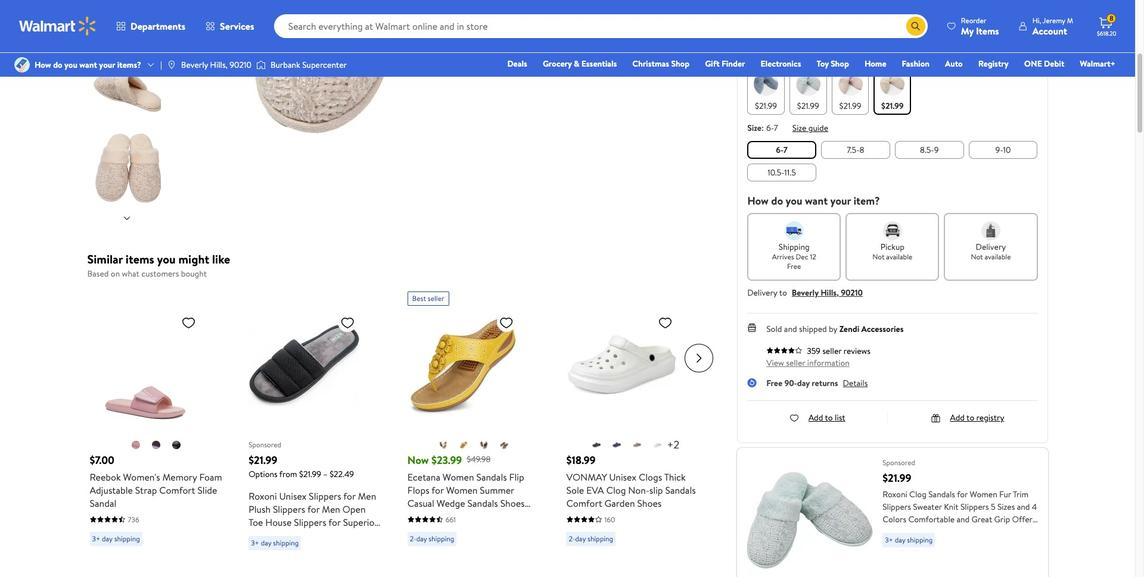 Task type: describe. For each thing, give the bounding box(es) containing it.
flip
[[509, 471, 524, 484]]

delivery for to
[[747, 287, 777, 299]]

registry link
[[973, 57, 1014, 70]]

home
[[864, 58, 886, 70]]

registry
[[976, 412, 1004, 424]]

sandals down $49.98
[[476, 471, 507, 484]]

$22.49
[[330, 469, 354, 481]]

roxoni unisex slippers for men  plush slippers for men open toe house slippers for superior comfort  cozy soft & durable design  versatile & colorful slides sandals black image
[[249, 311, 359, 422]]

size guide button
[[792, 122, 828, 134]]

$23.99
[[431, 453, 462, 468]]

grocery
[[543, 58, 572, 70]]

day up 'slides'
[[261, 538, 271, 548]]

comfortable
[[908, 514, 955, 526]]

clog inside sponsored $21.99 roxoni clog sandals for women  fur trim slippers  sweater knit slippers  5 sizes and 4 colors  comfortable and great grip  offers great support to your feet  luxurious design
[[909, 489, 926, 501]]

0 vertical spatial hills,
[[210, 59, 228, 71]]

available for pickup
[[886, 252, 912, 262]]

8.5-
[[920, 144, 934, 156]]

reebok women's memory foam adjustable strap comfort slide sandal image
[[90, 311, 201, 422]]

6- inside button
[[776, 144, 783, 156]]

feet
[[964, 527, 980, 539]]

comfort inside $18.99 vonmay unisex clogs thick sole eva clog non-slip sandals comfort garden shoes
[[566, 497, 602, 510]]

best seller
[[412, 293, 444, 304]]

how do you want your item?
[[747, 194, 880, 209]]

vonmay unisex clogs thick sole eva clog non-slip sandals comfort garden shoes image
[[566, 311, 677, 422]]

0 horizontal spatial beverly
[[181, 59, 208, 71]]

not for pickup
[[872, 252, 885, 262]]

1 black image from the left
[[479, 441, 489, 450]]

 image for beverly
[[167, 60, 176, 70]]

product group containing $7.00
[[90, 287, 222, 571]]

11.5
[[784, 167, 796, 179]]

items
[[976, 24, 999, 37]]

0 horizontal spatial great
[[883, 527, 903, 539]]

best
[[412, 293, 426, 304]]

0 vertical spatial 6-
[[766, 122, 774, 134]]

next slide for similar items you might like list image
[[685, 344, 713, 373]]

roxoni clog sandals for women  fur trim slippers  sweater knit slippers  5 sizes and 4 colors  comfortable and great grip  offers great support to your feet  luxurious design image inside $21.99 group
[[747, 458, 873, 578]]

6-7
[[776, 144, 788, 156]]

shipping down 661 at the left
[[429, 534, 454, 544]]

vonmay
[[566, 471, 607, 484]]

roxoni clog sandals for women  fur trim slippers  sweater knit slippers  5 sizes and 4 colors  comfortable and great grip  offers great support to your feet  luxurious design - image 5 of 7 image
[[93, 133, 163, 203]]

dec
[[796, 252, 808, 262]]

versatile
[[279, 543, 315, 556]]

3+ for sponsored
[[251, 538, 259, 548]]

open
[[342, 503, 366, 516]]

661
[[446, 515, 456, 525]]

clog inside $18.99 vonmay unisex clogs thick sole eva clog non-slip sandals comfort garden shoes
[[606, 484, 626, 497]]

support
[[905, 527, 934, 539]]

3+ inside $21.99 group
[[885, 536, 893, 546]]

for inside sponsored $21.99 roxoni clog sandals for women  fur trim slippers  sweater knit slippers  5 sizes and 4 colors  comfortable and great grip  offers great support to your feet  luxurious design
[[957, 489, 968, 501]]

1 horizontal spatial and
[[957, 514, 970, 526]]

12
[[810, 252, 816, 262]]

toy shop link
[[811, 57, 854, 70]]

4
[[1032, 502, 1037, 514]]

sold
[[766, 324, 782, 335]]

how for how do you want your item?
[[747, 194, 769, 209]]

: for color
[[767, 46, 770, 58]]

slippers down –
[[309, 490, 341, 503]]

3 $21.99 button from the left
[[832, 66, 869, 115]]

yellow image
[[459, 441, 468, 450]]

registry
[[978, 58, 1009, 70]]

auto
[[945, 58, 963, 70]]

to inside sponsored $21.99 roxoni clog sandals for women  fur trim slippers  sweater knit slippers  5 sizes and 4 colors  comfortable and great grip  offers great support to your feet  luxurious design
[[936, 527, 944, 539]]

returns
[[812, 378, 838, 390]]

$21.99 up size : 6-7
[[755, 100, 777, 112]]

leopard image
[[632, 441, 641, 450]]

women inside sponsored $21.99 roxoni clog sandals for women  fur trim slippers  sweater knit slippers  5 sizes and 4 colors  comfortable and great grip  offers great support to your feet  luxurious design
[[970, 489, 997, 501]]

1 horizontal spatial great
[[972, 514, 992, 526]]

add for add to registry
[[950, 412, 965, 424]]

electronics link
[[755, 57, 806, 70]]

product group containing $21.99
[[249, 287, 381, 571]]

customers
[[141, 268, 179, 280]]

10.5-11.5 button
[[747, 164, 816, 182]]

7.5-
[[847, 144, 860, 156]]

8.5-9
[[920, 144, 939, 156]]

unisex inside roxoni unisex slippers for men plush slippers for men open toe house slippers for superior comfort  cozy soft & durable design  versatile & colorful slides sandals black
[[279, 490, 307, 503]]

add to favorites list, ecetana women sandals flip flops for women summer casual wedge sandals shoes massage function image
[[499, 315, 514, 330]]

navy image
[[612, 441, 621, 450]]

view
[[766, 358, 784, 369]]

 image for how
[[14, 57, 30, 73]]

superior
[[343, 516, 378, 529]]

walmart image
[[19, 17, 97, 36]]

160
[[604, 515, 615, 525]]

shoes inside now $23.99 $49.98 ecetana women sandals flip flops for women summer casual wedge sandals shoes massage function
[[500, 497, 525, 510]]

7 inside button
[[783, 144, 788, 156]]

clogs
[[639, 471, 662, 484]]

Walmart Site-Wide search field
[[274, 14, 928, 38]]

add to favorites list, reebok women's memory foam adjustable strap comfort slide sandal image
[[181, 315, 196, 330]]

add to favorites list, roxoni unisex slippers for men  plush slippers for men open toe house slippers for superior comfort  cozy soft & durable design  versatile & colorful slides sandals black image
[[340, 315, 355, 330]]

want for item?
[[805, 194, 828, 209]]

seller for best
[[428, 293, 444, 304]]

departments
[[130, 20, 185, 33]]

next image image
[[122, 214, 132, 223]]

hi,
[[1032, 15, 1041, 25]]

3+ for $7.00
[[92, 534, 100, 544]]

$21.99 left –
[[299, 469, 321, 481]]

gift finder link
[[700, 57, 750, 70]]

8 $618.20
[[1097, 13, 1116, 38]]

beverly hills, 90210
[[181, 59, 251, 71]]

available for delivery
[[985, 252, 1011, 262]]

trim
[[1013, 489, 1028, 501]]

size guide
[[792, 122, 828, 134]]

house
[[265, 516, 292, 529]]

flops
[[407, 484, 429, 497]]

slippers left 5
[[960, 502, 989, 514]]

foam
[[199, 471, 222, 484]]

comfort inside the $7.00 reebok women's memory foam adjustable strap comfort slide sandal
[[159, 484, 195, 497]]

items
[[126, 251, 154, 268]]

1 2- from the left
[[410, 534, 416, 544]]

8 inside 'button'
[[860, 144, 864, 156]]

pickup
[[880, 241, 904, 253]]

$18.99 vonmay unisex clogs thick sole eva clog non-slip sandals comfort garden shoes
[[566, 453, 696, 510]]

for right soft
[[328, 516, 341, 529]]

essentials
[[581, 58, 617, 70]]

reebok
[[90, 471, 121, 484]]

$21.99 inside sponsored $21.99 roxoni clog sandals for women  fur trim slippers  sweater knit slippers  5 sizes and 4 colors  comfortable and great grip  offers great support to your feet  luxurious design
[[883, 471, 911, 486]]

for inside now $23.99 $49.98 ecetana women sandals flip flops for women summer casual wedge sandals shoes massage function
[[432, 484, 444, 497]]

you for similar items you might like based on what customers bought
[[157, 251, 176, 268]]

day down sandal
[[102, 534, 113, 544]]

do for how do you want your item?
[[771, 194, 783, 209]]

ecetana women sandals flip flops for women summer casual wedge sandals shoes massage function image
[[407, 311, 518, 422]]

1 vertical spatial beverly
[[792, 287, 819, 299]]

not for delivery
[[971, 252, 983, 262]]

do for how do you want your items?
[[53, 59, 62, 71]]

shop for christmas shop
[[671, 58, 689, 70]]

2 2- from the left
[[569, 534, 575, 544]]

zendi
[[839, 324, 859, 335]]

pink/white image
[[131, 441, 141, 450]]

burbank supercenter
[[270, 59, 347, 71]]

Search search field
[[274, 14, 928, 38]]

shipping inside $21.99 group
[[907, 536, 933, 546]]

1 vertical spatial and
[[1017, 502, 1030, 514]]

slippers up cozy
[[273, 503, 305, 516]]

my
[[961, 24, 974, 37]]

grip
[[994, 514, 1010, 526]]

thick
[[664, 471, 686, 484]]

garden
[[605, 497, 635, 510]]

product group containing now $23.99
[[407, 287, 540, 571]]

359 seller reviews
[[807, 346, 871, 358]]

pickup not available
[[872, 241, 912, 262]]

sandals inside sponsored $21.99 roxoni clog sandals for women  fur trim slippers  sweater knit slippers  5 sizes and 4 colors  comfortable and great grip  offers great support to your feet  luxurious design
[[928, 489, 955, 501]]

now $23.99 $49.98 ecetana women sandals flip flops for women summer casual wedge sandals shoes massage function
[[407, 453, 525, 523]]

shipped
[[799, 324, 827, 335]]

blue image
[[499, 441, 509, 450]]

shipping for $21.99
[[273, 538, 299, 548]]

your for items?
[[99, 59, 115, 71]]

shipping arrives dec 12 free
[[772, 241, 816, 272]]

roxoni inside roxoni unisex slippers for men plush slippers for men open toe house slippers for superior comfort  cozy soft & durable design  versatile & colorful slides sandals black
[[249, 490, 277, 503]]

$49.98
[[467, 454, 491, 466]]

10
[[1003, 144, 1011, 156]]

color : white
[[747, 46, 793, 58]]

white image
[[652, 441, 662, 450]]

0 horizontal spatial free
[[766, 378, 782, 390]]

7.5-8 button
[[821, 141, 890, 159]]

add for add to list
[[808, 412, 823, 424]]

comfort inside roxoni unisex slippers for men plush slippers for men open toe house slippers for superior comfort  cozy soft & durable design  versatile & colorful slides sandals black
[[249, 529, 284, 543]]

want for items?
[[79, 59, 97, 71]]

colors
[[883, 514, 906, 526]]

roxoni clog sandals for women  fur trim slippers  sweater knit slippers  5 sizes and 4 colors  comfortable and great grip  offers great support to your feet  luxurious design - image 4 of 7 image
[[93, 57, 163, 126]]

day down view seller information link
[[797, 378, 810, 390]]

to for beverly
[[779, 287, 787, 299]]

similar items you might like based on what customers bought
[[87, 251, 230, 280]]

0 horizontal spatial &
[[317, 543, 324, 556]]

+2
[[667, 438, 679, 453]]

2 $21.99 button from the left
[[789, 66, 827, 115]]

4 $21.99 button from the left
[[874, 66, 911, 115]]

shoes inside $18.99 vonmay unisex clogs thick sole eva clog non-slip sandals comfort garden shoes
[[637, 497, 662, 510]]

2 2-day shipping from the left
[[569, 534, 613, 544]]

intent image for pickup image
[[883, 222, 902, 241]]

women's
[[123, 471, 160, 484]]

sponsored for sponsored $21.99 options from $21.99 – $22.49
[[249, 440, 281, 450]]

what
[[122, 268, 139, 280]]

offers
[[1012, 514, 1036, 526]]

roxoni clog sandals for women  fur trim slippers  sweater knit slippers  5 sizes and 4 colors  comfortable and great grip  offers great support to your feet  luxurious design - image 3 of 7 image
[[93, 0, 163, 49]]

details
[[843, 378, 868, 390]]

3+ day shipping for sponsored
[[251, 538, 299, 548]]

day down sole
[[575, 534, 586, 544]]

sponsored for sponsored $21.99 roxoni clog sandals for women  fur trim slippers  sweater knit slippers  5 sizes and 4 colors  comfortable and great grip  offers great support to your feet  luxurious design
[[883, 458, 915, 468]]

shipping for vonmay
[[587, 534, 613, 544]]

|
[[160, 59, 162, 71]]

1 horizontal spatial men
[[358, 490, 376, 503]]

black/lilac image
[[151, 441, 161, 450]]



Task type: vqa. For each thing, say whether or not it's contained in the screenshot.
2
no



Task type: locate. For each thing, give the bounding box(es) containing it.
men up the superior
[[358, 490, 376, 503]]

& right grocery
[[574, 58, 579, 70]]

0 vertical spatial you
[[64, 59, 77, 71]]

available
[[886, 252, 912, 262], [985, 252, 1011, 262]]

1 horizontal spatial 8
[[1109, 13, 1113, 23]]

sandals right wedge
[[467, 497, 498, 510]]

unisex up garden
[[609, 471, 636, 484]]

women up function
[[446, 484, 478, 497]]

plush
[[249, 503, 271, 516]]

2 not from the left
[[971, 252, 983, 262]]

adjustable
[[90, 484, 133, 497]]

0 vertical spatial roxoni clog sandals for women  fur trim slippers  sweater knit slippers  5 sizes and 4 colors  comfortable and great grip  offers great support to your feet  luxurious design image
[[254, 0, 635, 178]]

information
[[807, 358, 850, 369]]

0 horizontal spatial 8
[[860, 144, 864, 156]]

3+ day shipping down house
[[251, 538, 299, 548]]

cozy
[[287, 529, 307, 543]]

your for item?
[[830, 194, 851, 209]]

7 up 10.5-11.5 button on the top right of page
[[783, 144, 788, 156]]

seller inside the product group
[[428, 293, 444, 304]]

you down '11.5'
[[786, 194, 802, 209]]

beverly right |
[[181, 59, 208, 71]]

to for registry
[[966, 412, 974, 424]]

0 horizontal spatial 3+ day shipping
[[92, 534, 140, 544]]

 image
[[14, 57, 30, 73], [167, 60, 176, 70]]

slide
[[197, 484, 217, 497]]

2 shoes from the left
[[637, 497, 662, 510]]

sandals inside $18.99 vonmay unisex clogs thick sole eva clog non-slip sandals comfort garden shoes
[[665, 484, 696, 497]]

1 horizontal spatial you
[[157, 251, 176, 268]]

0 vertical spatial unisex
[[609, 471, 636, 484]]

1 vertical spatial you
[[786, 194, 802, 209]]

to left registry
[[966, 412, 974, 424]]

seller down the 4.0891 stars out of 5, based on 359 seller reviews element
[[786, 358, 805, 369]]

sponsored $21.99 options from $21.99 – $22.49
[[249, 440, 354, 481]]

1 vertical spatial sponsored
[[883, 458, 915, 468]]

–
[[323, 469, 328, 481]]

and right 'sold'
[[784, 324, 797, 335]]

1 horizontal spatial 2-
[[569, 534, 575, 544]]

you for how do you want your item?
[[786, 194, 802, 209]]

8
[[1109, 13, 1113, 23], [860, 144, 864, 156]]

7 up 6-7
[[774, 122, 778, 134]]

sponsored up sweater on the right of the page
[[883, 458, 915, 468]]

black/gold image
[[172, 441, 181, 450]]

2-
[[410, 534, 416, 544], [569, 534, 575, 544]]

slippers up versatile
[[294, 516, 326, 529]]

product group
[[90, 287, 222, 571], [249, 287, 381, 571], [407, 287, 540, 571], [566, 287, 699, 571]]

to left list
[[825, 412, 833, 424]]

2 vertical spatial and
[[957, 514, 970, 526]]

1 horizontal spatial roxoni
[[883, 489, 907, 501]]

roxoni inside sponsored $21.99 roxoni clog sandals for women  fur trim slippers  sweater knit slippers  5 sizes and 4 colors  comfortable and great grip  offers great support to your feet  luxurious design
[[883, 489, 907, 501]]

3+ down 'colors'
[[885, 536, 893, 546]]

now
[[407, 453, 429, 468]]

comfort left slide
[[159, 484, 195, 497]]

options
[[249, 469, 278, 481]]

unisex down from
[[279, 490, 307, 503]]

size for size : 6-7
[[747, 122, 761, 134]]

shipping
[[779, 241, 810, 253]]

sold and shipped by zendi accessories
[[766, 324, 904, 335]]

0 horizontal spatial hills,
[[210, 59, 228, 71]]

summer
[[480, 484, 514, 497]]

6-
[[766, 122, 774, 134], [776, 144, 783, 156]]

available in additional 2 variants element
[[667, 438, 679, 453]]

1 add from the left
[[808, 412, 823, 424]]

1 horizontal spatial comfort
[[249, 529, 284, 543]]

1 horizontal spatial 6-
[[776, 144, 783, 156]]

free
[[787, 262, 801, 272], [766, 378, 782, 390]]

0 horizontal spatial 90210
[[230, 59, 251, 71]]

1 vertical spatial 6-
[[776, 144, 783, 156]]

1 horizontal spatial how
[[747, 194, 769, 209]]

3+ day shipping down 736
[[92, 534, 140, 544]]

2 size from the left
[[792, 122, 806, 134]]

up to sixty percent off deals. shop now. image
[[747, 13, 1038, 39]]

 image right |
[[167, 60, 176, 70]]

search icon image
[[911, 21, 920, 31]]

2 available from the left
[[985, 252, 1011, 262]]

sandals
[[476, 471, 507, 484], [665, 484, 696, 497], [928, 489, 955, 501], [467, 497, 498, 510], [274, 556, 305, 569]]

size left guide
[[792, 122, 806, 134]]

free left 90- at the bottom
[[766, 378, 782, 390]]

2 vertical spatial you
[[157, 251, 176, 268]]

0 horizontal spatial delivery
[[747, 287, 777, 299]]

and left 4
[[1017, 502, 1030, 514]]

not inside "pickup not available"
[[872, 252, 885, 262]]

shop right toy
[[831, 58, 849, 70]]

seller for view
[[786, 358, 805, 369]]

design inside sponsored $21.99 roxoni clog sandals for women  fur trim slippers  sweater knit slippers  5 sizes and 4 colors  comfortable and great grip  offers great support to your feet  luxurious design
[[883, 539, 907, 551]]

0 horizontal spatial seller
[[428, 293, 444, 304]]

0 horizontal spatial available
[[886, 252, 912, 262]]

one debit
[[1024, 58, 1064, 70]]

$618.20
[[1097, 29, 1116, 38]]

intent image for shipping image
[[785, 222, 804, 241]]

1 vertical spatial great
[[883, 527, 903, 539]]

1 horizontal spatial roxoni clog sandals for women  fur trim slippers  sweater knit slippers  5 sizes and 4 colors  comfortable and great grip  offers great support to your feet  luxurious design image
[[747, 458, 873, 578]]

0 vertical spatial :
[[767, 46, 770, 58]]

0 horizontal spatial clog
[[606, 484, 626, 497]]

your
[[99, 59, 115, 71], [830, 194, 851, 209]]

1 horizontal spatial :
[[767, 46, 770, 58]]

0 vertical spatial do
[[53, 59, 62, 71]]

0 horizontal spatial  image
[[14, 57, 30, 73]]

soft
[[309, 529, 327, 543]]

items?
[[117, 59, 141, 71]]

2 horizontal spatial &
[[574, 58, 579, 70]]

free inside shipping arrives dec 12 free
[[787, 262, 801, 272]]

and up feet
[[957, 514, 970, 526]]

7
[[774, 122, 778, 134], [783, 144, 788, 156]]

1 horizontal spatial clog
[[909, 489, 926, 501]]

beverly down dec
[[792, 287, 819, 299]]

1 horizontal spatial your
[[830, 194, 851, 209]]

ecetana
[[407, 471, 440, 484]]

for down $22.49 on the left bottom of the page
[[343, 490, 356, 503]]

1 vertical spatial your
[[830, 194, 851, 209]]

1 horizontal spatial shoes
[[637, 497, 662, 510]]

women
[[443, 471, 474, 484], [446, 484, 478, 497], [970, 489, 997, 501]]

debit
[[1044, 58, 1064, 70]]

2 horizontal spatial you
[[786, 194, 802, 209]]

roxoni clog sandals for women  fur trim slippers  sweater knit slippers  5 sizes and 4 colors  comfortable and great grip  offers great support to your feet  luxurious design image
[[254, 0, 635, 178], [747, 458, 873, 578]]

6- up the 10.5-11.5
[[776, 144, 783, 156]]

seller right best
[[428, 293, 444, 304]]

2-day shipping down massage
[[410, 534, 454, 544]]

size up '6-7' button at right
[[747, 122, 761, 134]]

1 vertical spatial unisex
[[279, 490, 307, 503]]

sandals down cozy
[[274, 556, 305, 569]]

intent image for delivery image
[[981, 222, 1000, 241]]

based
[[87, 268, 109, 280]]

0 horizontal spatial want
[[79, 59, 97, 71]]

great down 'colors'
[[883, 527, 903, 539]]

9-10 button
[[969, 141, 1038, 159]]

0 vertical spatial want
[[79, 59, 97, 71]]

your left the item?
[[830, 194, 851, 209]]

for up soft
[[307, 503, 320, 516]]

sponsored inside sponsored $21.99 roxoni clog sandals for women  fur trim slippers  sweater knit slippers  5 sizes and 4 colors  comfortable and great grip  offers great support to your feet  luxurious design
[[883, 458, 915, 468]]

:
[[767, 46, 770, 58], [761, 122, 764, 134]]

3 product group from the left
[[407, 287, 540, 571]]

comfort down vonmay
[[566, 497, 602, 510]]

1 vertical spatial roxoni clog sandals for women  fur trim slippers  sweater knit slippers  5 sizes and 4 colors  comfortable and great grip  offers great support to your feet  luxurious design image
[[747, 458, 873, 578]]

sponsored
[[249, 440, 281, 450], [883, 458, 915, 468]]

clog up sweater on the right of the page
[[909, 489, 926, 501]]

you down walmart image
[[64, 59, 77, 71]]

to down arrives
[[779, 287, 787, 299]]

0 horizontal spatial size
[[747, 122, 761, 134]]

not down intent image for pickup at the right top of the page
[[872, 252, 885, 262]]

sizes
[[997, 502, 1015, 514]]

shop inside "link"
[[831, 58, 849, 70]]

to
[[779, 287, 787, 299], [825, 412, 833, 424], [966, 412, 974, 424], [936, 527, 944, 539]]

2 product group from the left
[[249, 287, 381, 571]]

$21.99 up 7.5- at the right of page
[[839, 100, 861, 112]]

1 size from the left
[[747, 122, 761, 134]]

0 horizontal spatial add
[[808, 412, 823, 424]]

1 horizontal spatial 90210
[[841, 287, 863, 299]]

3+ day shipping
[[92, 534, 140, 544], [885, 536, 933, 546], [251, 538, 299, 548]]

to left your
[[936, 527, 944, 539]]

1 horizontal spatial 7
[[783, 144, 788, 156]]

shipping down comfortable
[[907, 536, 933, 546]]

1 vertical spatial do
[[771, 194, 783, 209]]

design down "toe"
[[249, 543, 277, 556]]

toy
[[817, 58, 829, 70]]

0 horizontal spatial do
[[53, 59, 62, 71]]

similar
[[87, 251, 123, 268]]

your left the items?
[[99, 59, 115, 71]]

& left colorful
[[317, 543, 324, 556]]

1 horizontal spatial  image
[[167, 60, 176, 70]]

day down 'colors'
[[895, 536, 905, 546]]

walmart+
[[1080, 58, 1115, 70]]

delivery
[[976, 241, 1006, 253], [747, 287, 777, 299]]

1 vertical spatial how
[[747, 194, 769, 209]]

add to favorites list, vonmay unisex clogs thick sole eva clog non-slip sandals comfort garden shoes image
[[658, 315, 672, 330]]

0 horizontal spatial roxoni clog sandals for women  fur trim slippers  sweater knit slippers  5 sizes and 4 colors  comfortable and great grip  offers great support to your feet  luxurious design image
[[254, 0, 635, 178]]

0 horizontal spatial unisex
[[279, 490, 307, 503]]

90210 down "services"
[[230, 59, 251, 71]]

design inside roxoni unisex slippers for men plush slippers for men open toe house slippers for superior comfort  cozy soft & durable design  versatile & colorful slides sandals black
[[249, 543, 277, 556]]

4.0891 stars out of 5, based on 359 seller reviews element
[[766, 347, 802, 355]]

$7.00 reebok women's memory foam adjustable strap comfort slide sandal
[[90, 453, 222, 510]]

available down intent image for pickup at the right top of the page
[[886, 252, 912, 262]]

0 horizontal spatial roxoni
[[249, 490, 277, 503]]

account
[[1032, 24, 1067, 37]]

1 available from the left
[[886, 252, 912, 262]]

design down 'colors'
[[883, 539, 907, 551]]

gift finder
[[705, 58, 745, 70]]

sweater
[[913, 502, 942, 514]]

christmas shop link
[[627, 57, 695, 70]]

delivery inside the delivery not available
[[976, 241, 1006, 253]]

view seller information
[[766, 358, 850, 369]]

shoes down 'clogs'
[[637, 497, 662, 510]]

: for size
[[761, 122, 764, 134]]

0 horizontal spatial 6-
[[766, 122, 774, 134]]

3+ down sandal
[[92, 534, 100, 544]]

3+ up 'slides'
[[251, 538, 259, 548]]

how for how do you want your items?
[[35, 59, 51, 71]]

90210 up zendi
[[841, 287, 863, 299]]

0 vertical spatial 90210
[[230, 59, 251, 71]]

0 horizontal spatial and
[[784, 324, 797, 335]]

shipping for reebok
[[114, 534, 140, 544]]

fashion
[[902, 58, 930, 70]]

colorful
[[326, 543, 360, 556]]

$18.99
[[566, 453, 595, 468]]

1 shop from the left
[[671, 58, 689, 70]]

$21.99 down the home
[[881, 100, 904, 112]]

1 shoes from the left
[[500, 497, 525, 510]]

0 vertical spatial your
[[99, 59, 115, 71]]

2 horizontal spatial 3+
[[885, 536, 893, 546]]

arrives
[[772, 252, 794, 262]]

shipping down '160'
[[587, 534, 613, 544]]

0 horizontal spatial your
[[99, 59, 115, 71]]

sandals inside roxoni unisex slippers for men plush slippers for men open toe house slippers for superior comfort  cozy soft & durable design  versatile & colorful slides sandals black
[[274, 556, 305, 569]]

delivery to beverly hills, 90210
[[747, 287, 863, 299]]

electronics
[[761, 58, 801, 70]]

black image
[[479, 441, 489, 450], [591, 441, 601, 450]]

2 black image from the left
[[591, 441, 601, 450]]

shop right christmas
[[671, 58, 689, 70]]

1 horizontal spatial beverly
[[792, 287, 819, 299]]

available inside "pickup not available"
[[886, 252, 912, 262]]

design
[[883, 539, 907, 551], [249, 543, 277, 556]]

available inside the delivery not available
[[985, 252, 1011, 262]]

1 horizontal spatial 3+
[[251, 538, 259, 548]]

how down '10.5-'
[[747, 194, 769, 209]]

beige image
[[439, 441, 448, 450]]

comfort up 'slides'
[[249, 529, 284, 543]]

add left registry
[[950, 412, 965, 424]]

0 vertical spatial how
[[35, 59, 51, 71]]

1 horizontal spatial seller
[[786, 358, 805, 369]]

shipping down 736
[[114, 534, 140, 544]]

1 horizontal spatial 2-day shipping
[[569, 534, 613, 544]]

casual
[[407, 497, 434, 510]]

massage
[[407, 510, 443, 523]]

slip
[[649, 484, 663, 497]]

add to list button
[[789, 412, 845, 424]]

3+ day shipping for $7.00
[[92, 534, 140, 544]]

$21.99 up size guide
[[797, 100, 819, 112]]

delivery for not
[[976, 241, 1006, 253]]

0 horizontal spatial 2-day shipping
[[410, 534, 454, 544]]

black image up $49.98
[[479, 441, 489, 450]]

not down intent image for delivery
[[971, 252, 983, 262]]

hills,
[[210, 59, 228, 71], [821, 287, 839, 299]]

add to registry button
[[931, 412, 1004, 424]]

great up feet
[[972, 514, 992, 526]]

clog right eva
[[606, 484, 626, 497]]

2- down sole
[[569, 534, 575, 544]]

slippers up 'colors'
[[883, 502, 911, 514]]

size : 6-7
[[747, 122, 778, 134]]

not
[[872, 252, 885, 262], [971, 252, 983, 262]]

sponsored inside the sponsored $21.99 options from $21.99 – $22.49
[[249, 440, 281, 450]]

1 vertical spatial hills,
[[821, 287, 839, 299]]

slides
[[249, 556, 272, 569]]

2 horizontal spatial and
[[1017, 502, 1030, 514]]

men left open
[[322, 503, 340, 516]]

1 vertical spatial 8
[[860, 144, 864, 156]]

0 horizontal spatial :
[[761, 122, 764, 134]]

0 vertical spatial and
[[784, 324, 797, 335]]

want down 10.5-11.5 button on the top right of page
[[805, 194, 828, 209]]

want left the items?
[[79, 59, 97, 71]]

knit
[[944, 502, 958, 514]]

add left list
[[808, 412, 823, 424]]

delivery up 'sold'
[[747, 287, 777, 299]]

size for size guide
[[792, 122, 806, 134]]

and
[[784, 324, 797, 335], [1017, 502, 1030, 514], [957, 514, 970, 526]]

6- up '6-7' button at right
[[766, 122, 774, 134]]

accessories
[[861, 324, 904, 335]]

not inside the delivery not available
[[971, 252, 983, 262]]

fashion link
[[897, 57, 935, 70]]

2 shop from the left
[[831, 58, 849, 70]]

hills, up by
[[821, 287, 839, 299]]

day
[[797, 378, 810, 390], [102, 534, 113, 544], [416, 534, 427, 544], [575, 534, 586, 544], [895, 536, 905, 546], [261, 538, 271, 548]]

you for how do you want your items?
[[64, 59, 77, 71]]

0 horizontal spatial you
[[64, 59, 77, 71]]

white
[[772, 46, 793, 58]]

3+ day shipping down 'colors'
[[885, 536, 933, 546]]

home link
[[859, 57, 892, 70]]

10.5-11.5
[[768, 167, 796, 179]]

available down intent image for delivery
[[985, 252, 1011, 262]]

0 horizontal spatial 3+
[[92, 534, 100, 544]]

1 not from the left
[[872, 252, 885, 262]]

0 vertical spatial 8
[[1109, 13, 1113, 23]]

you up customers
[[157, 251, 176, 268]]

1 vertical spatial 90210
[[841, 287, 863, 299]]

736
[[128, 515, 139, 525]]

1 product group from the left
[[90, 287, 222, 571]]

 image
[[256, 59, 266, 71]]

1 horizontal spatial unisex
[[609, 471, 636, 484]]

color list
[[745, 63, 1040, 117]]

8 inside the 8 $618.20
[[1109, 13, 1113, 23]]

women down $23.99
[[443, 471, 474, 484]]

1 horizontal spatial not
[[971, 252, 983, 262]]

0 vertical spatial great
[[972, 514, 992, 526]]

0 vertical spatial 7
[[774, 122, 778, 134]]

day down massage
[[416, 534, 427, 544]]

for right flops
[[432, 484, 444, 497]]

1 horizontal spatial free
[[787, 262, 801, 272]]

1 2-day shipping from the left
[[410, 534, 454, 544]]

$21.99 up options
[[249, 453, 277, 468]]

roxoni up 'colors'
[[883, 489, 907, 501]]

slippers
[[309, 490, 341, 503], [883, 502, 911, 514], [960, 502, 989, 514], [273, 503, 305, 516], [294, 516, 326, 529]]

1 horizontal spatial size
[[792, 122, 806, 134]]

2 add from the left
[[950, 412, 965, 424]]

product group containing +2
[[566, 287, 699, 571]]

shop for toy shop
[[831, 58, 849, 70]]

roxoni down options
[[249, 490, 277, 503]]

sponsored up options
[[249, 440, 281, 450]]

4 product group from the left
[[566, 287, 699, 571]]

$21.99 button
[[747, 66, 785, 115], [789, 66, 827, 115], [832, 66, 869, 115], [874, 66, 911, 115]]

0 horizontal spatial shoes
[[500, 497, 525, 510]]

seller for 359
[[822, 346, 842, 358]]

2 horizontal spatial comfort
[[566, 497, 602, 510]]

0 horizontal spatial design
[[249, 543, 277, 556]]

2 horizontal spatial seller
[[822, 346, 842, 358]]

how
[[35, 59, 51, 71], [747, 194, 769, 209]]

unisex inside $18.99 vonmay unisex clogs thick sole eva clog non-slip sandals comfort garden shoes
[[609, 471, 636, 484]]

0 horizontal spatial 2-
[[410, 534, 416, 544]]

you inside similar items you might like based on what customers bought
[[157, 251, 176, 268]]

1 horizontal spatial 3+ day shipping
[[251, 538, 299, 548]]

1 horizontal spatial delivery
[[976, 241, 1006, 253]]

grocery & essentials link
[[537, 57, 622, 70]]

1 horizontal spatial &
[[329, 529, 336, 543]]

2 horizontal spatial 3+ day shipping
[[885, 536, 933, 546]]

1 horizontal spatial want
[[805, 194, 828, 209]]

day inside $21.99 group
[[895, 536, 905, 546]]

comfort
[[159, 484, 195, 497], [566, 497, 602, 510], [249, 529, 284, 543]]

m
[[1067, 15, 1073, 25]]

3+ day shipping inside $21.99 group
[[885, 536, 933, 546]]

0 vertical spatial free
[[787, 262, 801, 272]]

to for list
[[825, 412, 833, 424]]

1 $21.99 button from the left
[[747, 66, 785, 115]]

shoes down flip
[[500, 497, 525, 510]]

size list
[[745, 139, 1040, 184]]

0 horizontal spatial 7
[[774, 122, 778, 134]]

free down shipping
[[787, 262, 801, 272]]

non-
[[628, 484, 649, 497]]

do down '10.5-'
[[771, 194, 783, 209]]

1 horizontal spatial sponsored
[[883, 458, 915, 468]]

0 horizontal spatial men
[[322, 503, 340, 516]]

2- down massage
[[410, 534, 416, 544]]

& right soft
[[329, 529, 336, 543]]

1 horizontal spatial hills,
[[821, 287, 839, 299]]

shipping
[[114, 534, 140, 544], [429, 534, 454, 544], [587, 534, 613, 544], [907, 536, 933, 546], [273, 538, 299, 548]]

view seller information link
[[766, 358, 850, 369]]

$21.99 group
[[737, 449, 1048, 578]]



